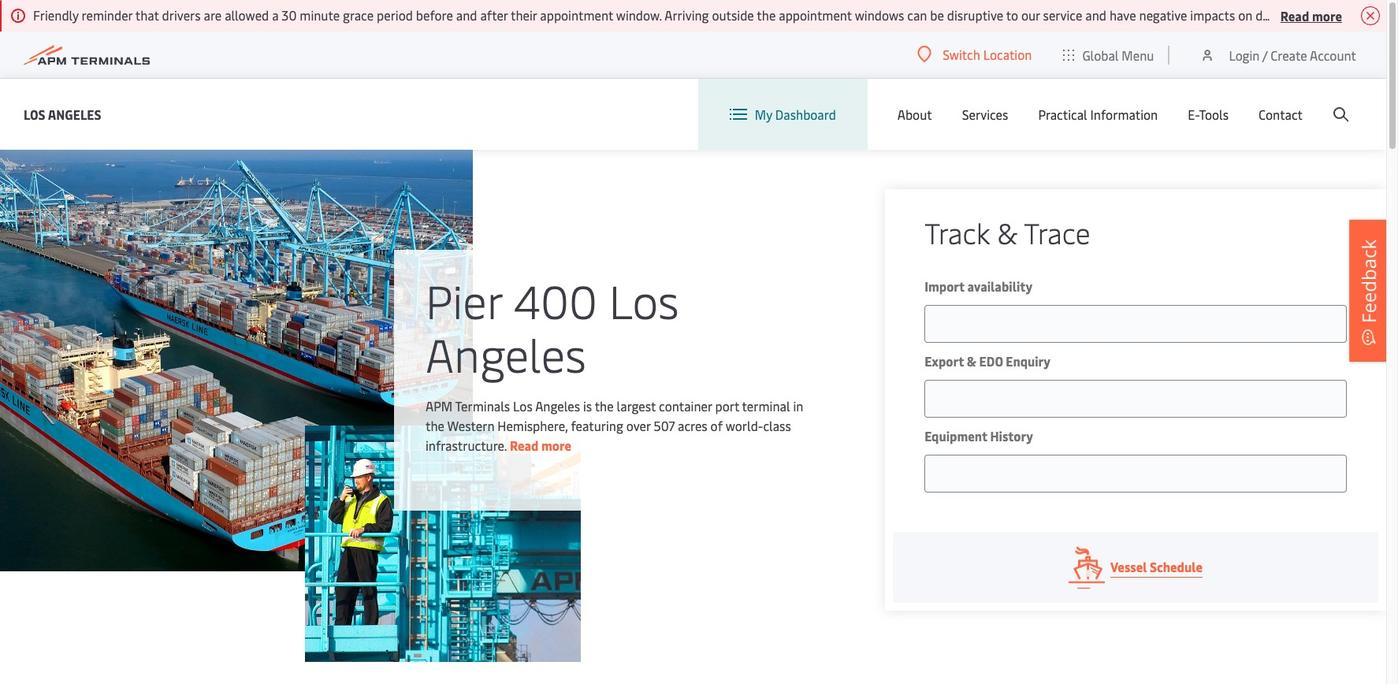 Task type: locate. For each thing, give the bounding box(es) containing it.
0 horizontal spatial more
[[542, 437, 572, 454]]

angeles inside apm terminals los angeles is the largest container port terminal in the western hemisphere, featuring over 507 acres of world-class infrastructure.
[[535, 397, 580, 415]]

1 drivers from the left
[[162, 6, 201, 24]]

infrastructure.
[[426, 437, 507, 454]]

practical information
[[1039, 106, 1158, 123]]

the right outside
[[757, 6, 776, 24]]

export
[[925, 352, 964, 370]]

1 vertical spatial read more
[[510, 437, 572, 454]]

los
[[24, 105, 45, 123], [609, 269, 679, 331], [513, 397, 533, 415]]

who
[[1297, 6, 1321, 24]]

0 horizontal spatial and
[[456, 6, 477, 24]]

read more for the 'read more' 'link'
[[510, 437, 572, 454]]

0 horizontal spatial the
[[426, 417, 445, 434]]

menu
[[1122, 46, 1154, 63]]

2 vertical spatial angeles
[[535, 397, 580, 415]]

1 vertical spatial read
[[510, 437, 539, 454]]

on
[[1239, 6, 1253, 24], [1360, 6, 1374, 24]]

read for read more button
[[1281, 7, 1310, 24]]

the
[[757, 6, 776, 24], [595, 397, 614, 415], [426, 417, 445, 434]]

my dashboard button
[[730, 79, 836, 150]]

edo
[[980, 352, 1003, 370]]

1 horizontal spatial los
[[513, 397, 533, 415]]

equipment history
[[925, 427, 1033, 445]]

1 horizontal spatial appointment
[[779, 6, 852, 24]]

read inside button
[[1281, 7, 1310, 24]]

and left after
[[456, 6, 477, 24]]

appointment right the their
[[540, 6, 613, 24]]

0 vertical spatial more
[[1312, 7, 1342, 24]]

angeles inside los angeles link
[[48, 105, 101, 123]]

about
[[898, 106, 932, 123]]

los for pier 400 los angeles
[[609, 269, 679, 331]]

apm
[[426, 397, 453, 415]]

&
[[997, 213, 1018, 251], [967, 352, 977, 370]]

1 horizontal spatial &
[[997, 213, 1018, 251]]

contact
[[1259, 106, 1303, 123]]

reminder
[[82, 6, 133, 24]]

read up login / create account
[[1281, 7, 1310, 24]]

switch
[[943, 46, 980, 63]]

window.
[[616, 6, 662, 24]]

0 vertical spatial the
[[757, 6, 776, 24]]

that
[[135, 6, 159, 24]]

read more for read more button
[[1281, 7, 1342, 24]]

2 horizontal spatial the
[[757, 6, 776, 24]]

los inside apm terminals los angeles is the largest container port terminal in the western hemisphere, featuring over 507 acres of world-class infrastructure.
[[513, 397, 533, 415]]

the down apm
[[426, 417, 445, 434]]

import availability
[[925, 277, 1033, 295]]

track & trace
[[925, 213, 1091, 251]]

1 horizontal spatial the
[[595, 397, 614, 415]]

la secondary image
[[305, 426, 581, 662]]

my dashboard
[[755, 106, 836, 123]]

over
[[627, 417, 651, 434]]

1 vertical spatial angeles
[[426, 322, 586, 385]]

& left edo at right bottom
[[967, 352, 977, 370]]

feedback button
[[1350, 220, 1389, 362]]

angeles for pier
[[426, 322, 586, 385]]

read more
[[1281, 7, 1342, 24], [510, 437, 572, 454]]

& left trace
[[997, 213, 1018, 251]]

1 horizontal spatial and
[[1086, 6, 1107, 24]]

0 horizontal spatial appointment
[[540, 6, 613, 24]]

history
[[990, 427, 1033, 445]]

more for the 'read more' 'link'
[[542, 437, 572, 454]]

0 horizontal spatial read more
[[510, 437, 572, 454]]

0 horizontal spatial read
[[510, 437, 539, 454]]

create
[[1271, 46, 1307, 63]]

more inside button
[[1312, 7, 1342, 24]]

read more up login / create account
[[1281, 7, 1342, 24]]

2 vertical spatial los
[[513, 397, 533, 415]]

trace
[[1024, 213, 1091, 251]]

1 horizontal spatial read more
[[1281, 7, 1342, 24]]

0 horizontal spatial on
[[1239, 6, 1253, 24]]

switch location
[[943, 46, 1032, 63]]

0 vertical spatial &
[[997, 213, 1018, 251]]

more down hemisphere,
[[542, 437, 572, 454]]

drivers left are
[[162, 6, 201, 24]]

availability
[[968, 277, 1033, 295]]

our
[[1022, 6, 1040, 24]]

1 vertical spatial &
[[967, 352, 977, 370]]

0 vertical spatial angeles
[[48, 105, 101, 123]]

can
[[908, 6, 927, 24]]

los inside pier 400 los angeles
[[609, 269, 679, 331]]

login
[[1229, 46, 1260, 63]]

1 horizontal spatial on
[[1360, 6, 1374, 24]]

minute
[[300, 6, 340, 24]]

and left have
[[1086, 6, 1107, 24]]

services
[[962, 106, 1009, 123]]

drivers
[[162, 6, 201, 24], [1256, 6, 1295, 24]]

1 horizontal spatial more
[[1312, 7, 1342, 24]]

appointment left windows
[[779, 6, 852, 24]]

largest
[[617, 397, 656, 415]]

0 horizontal spatial &
[[967, 352, 977, 370]]

dashboard
[[776, 106, 836, 123]]

read down hemisphere,
[[510, 437, 539, 454]]

los for apm terminals los angeles is the largest container port terminal in the western hemisphere, featuring over 507 acres of world-class infrastructure.
[[513, 397, 533, 415]]

0 horizontal spatial drivers
[[162, 6, 201, 24]]

track
[[925, 213, 990, 251]]

read more button
[[1281, 6, 1342, 25]]

0 vertical spatial read more
[[1281, 7, 1342, 24]]

terminals
[[455, 397, 510, 415]]

login / create account link
[[1200, 32, 1357, 78]]

on left time
[[1360, 6, 1374, 24]]

1 horizontal spatial drivers
[[1256, 6, 1295, 24]]

angeles
[[48, 105, 101, 123], [426, 322, 586, 385], [535, 397, 580, 415]]

more
[[1312, 7, 1342, 24], [542, 437, 572, 454]]

the right is in the left of the page
[[595, 397, 614, 415]]

grace
[[343, 6, 374, 24]]

login / create account
[[1229, 46, 1357, 63]]

& for edo
[[967, 352, 977, 370]]

friendly
[[33, 6, 79, 24]]

on right impacts
[[1239, 6, 1253, 24]]

appointment
[[540, 6, 613, 24], [779, 6, 852, 24]]

1 horizontal spatial read
[[1281, 7, 1310, 24]]

read more down hemisphere,
[[510, 437, 572, 454]]

western
[[447, 417, 495, 434]]

2 horizontal spatial los
[[609, 269, 679, 331]]

vessel
[[1111, 558, 1147, 575]]

drivers left who
[[1256, 6, 1295, 24]]

1 on from the left
[[1239, 6, 1253, 24]]

1 vertical spatial more
[[542, 437, 572, 454]]

information
[[1091, 106, 1158, 123]]

1 vertical spatial los
[[609, 269, 679, 331]]

is
[[583, 397, 592, 415]]

account
[[1310, 46, 1357, 63]]

angeles inside pier 400 los angeles
[[426, 322, 586, 385]]

be
[[930, 6, 944, 24]]

more up account in the right top of the page
[[1312, 7, 1342, 24]]

0 vertical spatial read
[[1281, 7, 1310, 24]]

0 horizontal spatial los
[[24, 105, 45, 123]]

to
[[1006, 6, 1018, 24]]



Task type: vqa. For each thing, say whether or not it's contained in the screenshot.
"Contract"
no



Task type: describe. For each thing, give the bounding box(es) containing it.
period
[[377, 6, 413, 24]]

read more link
[[510, 437, 572, 454]]

& for trace
[[997, 213, 1018, 251]]

2 on from the left
[[1360, 6, 1374, 24]]

1 and from the left
[[456, 6, 477, 24]]

disruptive
[[947, 6, 1004, 24]]

contact button
[[1259, 79, 1303, 150]]

time
[[1377, 6, 1398, 24]]

equipment
[[925, 427, 988, 445]]

port
[[715, 397, 739, 415]]

2 and from the left
[[1086, 6, 1107, 24]]

their
[[511, 6, 537, 24]]

outside
[[712, 6, 754, 24]]

e-
[[1188, 106, 1199, 123]]

close alert image
[[1361, 6, 1380, 25]]

1 vertical spatial the
[[595, 397, 614, 415]]

e-tools button
[[1188, 79, 1229, 150]]

services button
[[962, 79, 1009, 150]]

of
[[711, 417, 723, 434]]

arrive
[[1324, 6, 1357, 24]]

global menu
[[1083, 46, 1154, 63]]

0 vertical spatial los
[[24, 105, 45, 123]]

impacts
[[1191, 6, 1235, 24]]

feedback
[[1356, 240, 1382, 323]]

windows
[[855, 6, 904, 24]]

switch location button
[[918, 46, 1032, 63]]

read for the 'read more' 'link'
[[510, 437, 539, 454]]

apm terminals los angeles is the largest container port terminal in the western hemisphere, featuring over 507 acres of world-class infrastructure.
[[426, 397, 804, 454]]

container
[[659, 397, 712, 415]]

are
[[204, 6, 222, 24]]

practical information button
[[1039, 79, 1158, 150]]

export & edo enquiry
[[925, 352, 1051, 370]]

allowed
[[225, 6, 269, 24]]

pier 400 los angeles
[[426, 269, 679, 385]]

about button
[[898, 79, 932, 150]]

pier
[[426, 269, 502, 331]]

2 drivers from the left
[[1256, 6, 1295, 24]]

more for read more button
[[1312, 7, 1342, 24]]

have
[[1110, 6, 1136, 24]]

service
[[1043, 6, 1083, 24]]

import
[[925, 277, 965, 295]]

global
[[1083, 46, 1119, 63]]

friendly reminder that drivers are allowed a 30 minute grace period before and after their appointment window. arriving outside the appointment windows can be disruptive to our service and have negative impacts on drivers who arrive on time
[[33, 6, 1398, 24]]

arriving
[[665, 6, 709, 24]]

e-tools
[[1188, 106, 1229, 123]]

featuring
[[571, 417, 623, 434]]

1 appointment from the left
[[540, 6, 613, 24]]

global menu button
[[1048, 31, 1170, 78]]

acres
[[678, 417, 708, 434]]

after
[[480, 6, 508, 24]]

30
[[282, 6, 297, 24]]

los angeles link
[[24, 104, 101, 124]]

schedule
[[1150, 558, 1203, 575]]

hemisphere,
[[498, 417, 568, 434]]

enquiry
[[1006, 352, 1051, 370]]

a
[[272, 6, 279, 24]]

terminal
[[742, 397, 790, 415]]

2 vertical spatial the
[[426, 417, 445, 434]]

angeles for apm
[[535, 397, 580, 415]]

vessel schedule
[[1111, 558, 1203, 575]]

tools
[[1199, 106, 1229, 123]]

my
[[755, 106, 772, 123]]

/
[[1263, 46, 1268, 63]]

practical
[[1039, 106, 1088, 123]]

world-
[[726, 417, 763, 434]]

los angeles pier 400 image
[[0, 150, 473, 572]]

2 appointment from the left
[[779, 6, 852, 24]]

400
[[514, 269, 598, 331]]

negative
[[1139, 6, 1188, 24]]

in
[[793, 397, 804, 415]]

los angeles
[[24, 105, 101, 123]]

vessel schedule link
[[893, 532, 1379, 603]]

location
[[984, 46, 1032, 63]]

before
[[416, 6, 453, 24]]

507
[[654, 417, 675, 434]]



